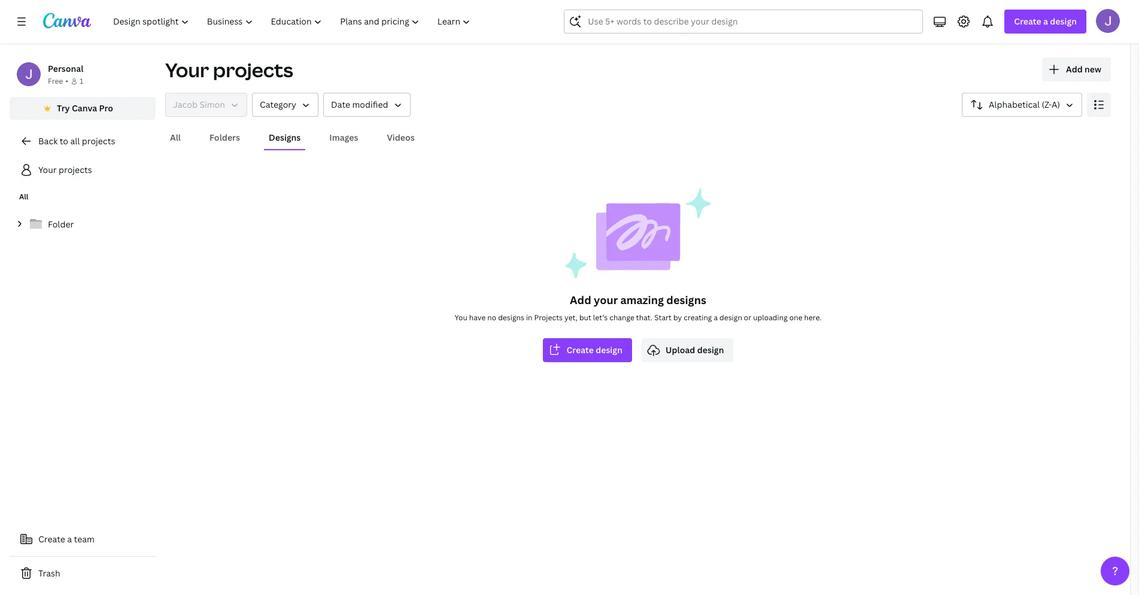 Task type: vqa. For each thing, say whether or not it's contained in the screenshot.
the projects.
no



Task type: locate. For each thing, give the bounding box(es) containing it.
1 vertical spatial projects
[[82, 135, 115, 147]]

add your amazing designs you have no designs in projects yet, but let's change that. start by creating a design or uploading one here.
[[455, 293, 822, 323]]

your projects down to
[[38, 164, 92, 175]]

add inside add your amazing designs you have no designs in projects yet, but let's change that. start by creating a design or uploading one here.
[[570, 293, 591, 307]]

back
[[38, 135, 58, 147]]

designs left the in
[[498, 313, 524, 323]]

2 vertical spatial a
[[67, 533, 72, 545]]

2 vertical spatial create
[[38, 533, 65, 545]]

design
[[1050, 16, 1077, 27], [720, 313, 742, 323], [596, 344, 623, 356], [697, 344, 724, 356]]

create inside create design button
[[567, 344, 594, 356]]

jacob simon image
[[1096, 9, 1120, 33]]

upload
[[666, 344, 695, 356]]

top level navigation element
[[105, 10, 481, 34]]

your
[[165, 57, 209, 83], [38, 164, 57, 175]]

1 horizontal spatial a
[[714, 313, 718, 323]]

1 vertical spatial create
[[567, 344, 594, 356]]

your down back
[[38, 164, 57, 175]]

try canva pro
[[57, 102, 113, 114]]

projects
[[213, 57, 293, 83], [82, 135, 115, 147], [59, 164, 92, 175]]

no
[[488, 313, 496, 323]]

your projects
[[165, 57, 293, 83], [38, 164, 92, 175]]

projects up category
[[213, 57, 293, 83]]

create inside create a team button
[[38, 533, 65, 545]]

1 vertical spatial your projects
[[38, 164, 92, 175]]

projects right all
[[82, 135, 115, 147]]

1 horizontal spatial all
[[170, 132, 181, 143]]

0 vertical spatial add
[[1066, 63, 1083, 75]]

a right creating
[[714, 313, 718, 323]]

projects
[[534, 313, 563, 323]]

upload design button
[[642, 338, 734, 362]]

that.
[[636, 313, 653, 323]]

your projects up simon in the top left of the page
[[165, 57, 293, 83]]

in
[[526, 313, 533, 323]]

design inside add your amazing designs you have no designs in projects yet, but let's change that. start by creating a design or uploading one here.
[[720, 313, 742, 323]]

1 vertical spatial a
[[714, 313, 718, 323]]

personal
[[48, 63, 83, 74]]

folders button
[[205, 126, 245, 149]]

a for team
[[67, 533, 72, 545]]

add new
[[1066, 63, 1102, 75]]

Search search field
[[588, 10, 900, 33]]

pro
[[99, 102, 113, 114]]

1 horizontal spatial add
[[1066, 63, 1083, 75]]

back to all projects link
[[10, 129, 156, 153]]

your up jacob
[[165, 57, 209, 83]]

by
[[674, 313, 682, 323]]

create design button
[[543, 338, 632, 362]]

free
[[48, 76, 63, 86]]

create a team
[[38, 533, 95, 545]]

a
[[1044, 16, 1048, 27], [714, 313, 718, 323], [67, 533, 72, 545]]

add for new
[[1066, 63, 1083, 75]]

1 horizontal spatial your projects
[[165, 57, 293, 83]]

0 vertical spatial your
[[165, 57, 209, 83]]

(z-
[[1042, 99, 1052, 110]]

1 vertical spatial designs
[[498, 313, 524, 323]]

designs
[[667, 293, 707, 307], [498, 313, 524, 323]]

new
[[1085, 63, 1102, 75]]

create design
[[567, 344, 623, 356]]

create for create a design
[[1014, 16, 1042, 27]]

videos
[[387, 132, 415, 143]]

design left jacob simon image
[[1050, 16, 1077, 27]]

0 horizontal spatial your projects
[[38, 164, 92, 175]]

0 vertical spatial a
[[1044, 16, 1048, 27]]

2 horizontal spatial create
[[1014, 16, 1042, 27]]

0 horizontal spatial create
[[38, 533, 65, 545]]

a inside create a design dropdown button
[[1044, 16, 1048, 27]]

free •
[[48, 76, 68, 86]]

0 vertical spatial your projects
[[165, 57, 293, 83]]

create a team button
[[10, 527, 156, 551]]

1 horizontal spatial create
[[567, 344, 594, 356]]

None search field
[[564, 10, 923, 34]]

all inside button
[[170, 132, 181, 143]]

folder link
[[10, 212, 156, 237]]

amazing
[[621, 293, 664, 307]]

1 vertical spatial add
[[570, 293, 591, 307]]

all
[[170, 132, 181, 143], [19, 192, 28, 202]]

0 vertical spatial create
[[1014, 16, 1042, 27]]

add inside dropdown button
[[1066, 63, 1083, 75]]

design left or
[[720, 313, 742, 323]]

0 horizontal spatial a
[[67, 533, 72, 545]]

1 vertical spatial your
[[38, 164, 57, 175]]

0 vertical spatial all
[[170, 132, 181, 143]]

design inside dropdown button
[[1050, 16, 1077, 27]]

jacob
[[173, 99, 198, 110]]

start
[[655, 313, 672, 323]]

a left team
[[67, 533, 72, 545]]

jacob simon
[[173, 99, 225, 110]]

here.
[[804, 313, 822, 323]]

projects down all
[[59, 164, 92, 175]]

create inside create a design dropdown button
[[1014, 16, 1042, 27]]

create a design button
[[1005, 10, 1087, 34]]

1 horizontal spatial your
[[165, 57, 209, 83]]

0 horizontal spatial designs
[[498, 313, 524, 323]]

create for create design
[[567, 344, 594, 356]]

create
[[1014, 16, 1042, 27], [567, 344, 594, 356], [38, 533, 65, 545]]

canva
[[72, 102, 97, 114]]

add left new
[[1066, 63, 1083, 75]]

Category button
[[252, 93, 319, 117]]

folders
[[210, 132, 240, 143]]

Date modified button
[[323, 93, 410, 117]]

your
[[594, 293, 618, 307]]

trash
[[38, 568, 60, 579]]

images button
[[325, 126, 363, 149]]

2 horizontal spatial a
[[1044, 16, 1048, 27]]

your projects link
[[10, 158, 156, 182]]

0 horizontal spatial all
[[19, 192, 28, 202]]

0 horizontal spatial add
[[570, 293, 591, 307]]

add up but
[[570, 293, 591, 307]]

0 vertical spatial designs
[[667, 293, 707, 307]]

you
[[455, 313, 468, 323]]

add
[[1066, 63, 1083, 75], [570, 293, 591, 307]]

1 horizontal spatial designs
[[667, 293, 707, 307]]

a inside create a team button
[[67, 533, 72, 545]]

a up add new dropdown button
[[1044, 16, 1048, 27]]

designs up by
[[667, 293, 707, 307]]

a inside add your amazing designs you have no designs in projects yet, but let's change that. start by creating a design or uploading one here.
[[714, 313, 718, 323]]



Task type: describe. For each thing, give the bounding box(es) containing it.
uploading
[[753, 313, 788, 323]]

2 vertical spatial projects
[[59, 164, 92, 175]]

team
[[74, 533, 95, 545]]

let's
[[593, 313, 608, 323]]

try
[[57, 102, 70, 114]]

try canva pro button
[[10, 97, 156, 120]]

category
[[260, 99, 296, 110]]

Sort by button
[[962, 93, 1083, 117]]

a)
[[1052, 99, 1060, 110]]

create a design
[[1014, 16, 1077, 27]]

date
[[331, 99, 350, 110]]

Owner button
[[165, 93, 247, 117]]

or
[[744, 313, 752, 323]]

videos button
[[382, 126, 420, 149]]

•
[[65, 76, 68, 86]]

modified
[[352, 99, 388, 110]]

a for design
[[1044, 16, 1048, 27]]

trash link
[[10, 562, 156, 586]]

1 vertical spatial all
[[19, 192, 28, 202]]

create for create a team
[[38, 533, 65, 545]]

date modified
[[331, 99, 388, 110]]

back to all projects
[[38, 135, 115, 147]]

0 horizontal spatial your
[[38, 164, 57, 175]]

upload design
[[666, 344, 724, 356]]

to
[[60, 135, 68, 147]]

change
[[610, 313, 635, 323]]

projects inside "link"
[[82, 135, 115, 147]]

design down let's
[[596, 344, 623, 356]]

alphabetical
[[989, 99, 1040, 110]]

creating
[[684, 313, 712, 323]]

designs button
[[264, 126, 306, 149]]

images
[[330, 132, 358, 143]]

0 vertical spatial projects
[[213, 57, 293, 83]]

1
[[80, 76, 83, 86]]

all button
[[165, 126, 186, 149]]

simon
[[200, 99, 225, 110]]

add for your
[[570, 293, 591, 307]]

one
[[790, 313, 803, 323]]

but
[[580, 313, 591, 323]]

design right upload
[[697, 344, 724, 356]]

alphabetical (z-a)
[[989, 99, 1060, 110]]

add new button
[[1042, 57, 1111, 81]]

designs
[[269, 132, 301, 143]]

yet,
[[565, 313, 578, 323]]

all
[[70, 135, 80, 147]]

folder
[[48, 219, 74, 230]]

have
[[469, 313, 486, 323]]



